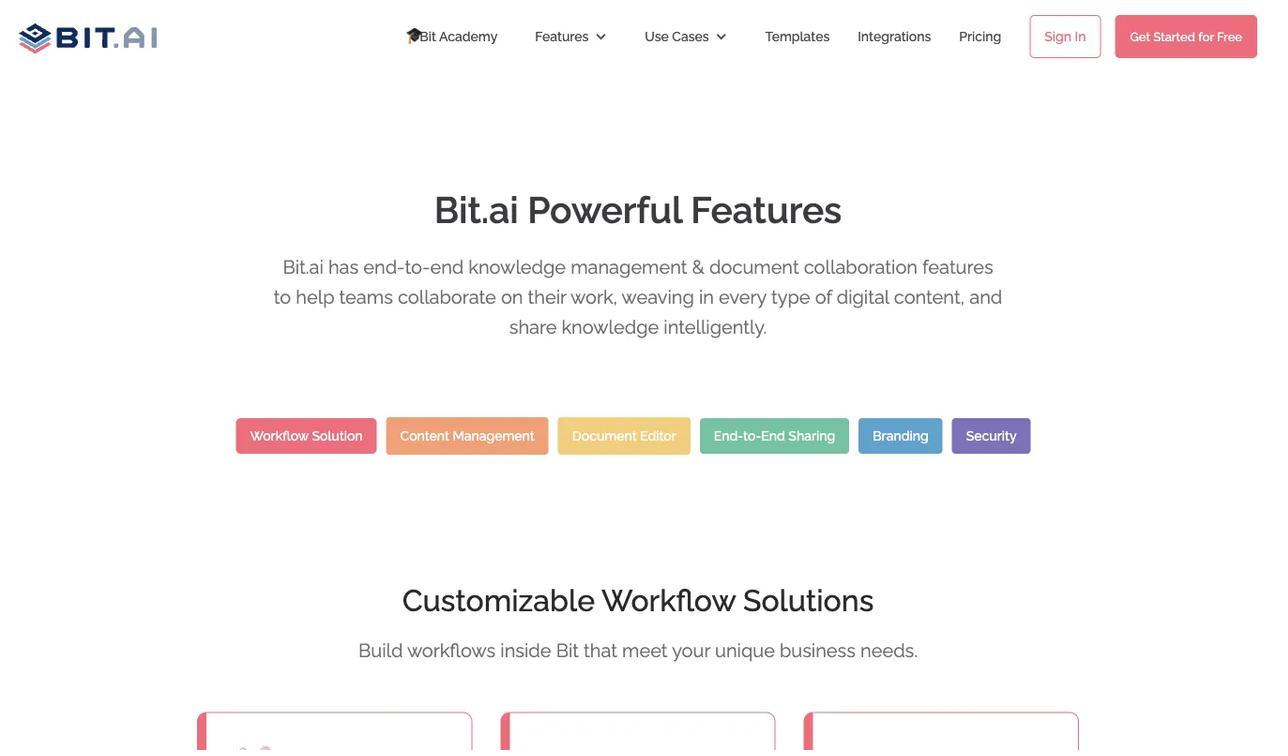 Task type: locate. For each thing, give the bounding box(es) containing it.
multiple workspace icon image
[[235, 747, 296, 751]]

pricing
[[960, 29, 1002, 44]]

and
[[970, 286, 1003, 308]]

for
[[1199, 30, 1214, 44]]

bit.ai up help
[[283, 256, 324, 278]]

collaborate
[[398, 286, 496, 308]]

teams
[[339, 286, 393, 308]]

0 horizontal spatial workflow
[[250, 429, 309, 444]]

0 horizontal spatial to-
[[405, 256, 430, 278]]

digital
[[837, 286, 890, 308]]

0 vertical spatial workflow
[[250, 429, 309, 444]]

sign
[[1045, 29, 1072, 44]]

0 vertical spatial to-
[[405, 256, 430, 278]]

features
[[535, 29, 589, 44], [691, 189, 842, 231]]

inside
[[501, 640, 552, 662]]

1 vertical spatial workflow
[[602, 584, 736, 619]]

0 vertical spatial knowledge
[[469, 256, 566, 278]]

knowledge up on
[[469, 256, 566, 278]]

on
[[501, 286, 523, 308]]

to-
[[405, 256, 430, 278], [744, 429, 762, 444]]

0 vertical spatial features
[[535, 29, 589, 44]]

workflow solution
[[250, 429, 363, 444]]

every
[[719, 286, 767, 308]]

🎓bit academy link
[[388, 8, 517, 65]]

end-
[[364, 256, 405, 278]]

features up document
[[691, 189, 842, 231]]

business
[[780, 640, 856, 662]]

🎓bit
[[407, 29, 436, 44]]

1 vertical spatial bit.ai
[[283, 256, 324, 278]]

0 horizontal spatial features
[[535, 29, 589, 44]]

get
[[1131, 30, 1151, 44]]

banner
[[0, 0, 1277, 74]]

navigation inside banner
[[388, 8, 1277, 65]]

dropdown toggle image
[[715, 30, 728, 43]]

templates
[[766, 29, 830, 44]]

bit.ai
[[434, 189, 519, 231], [283, 256, 324, 278]]

knowledge down work,
[[562, 316, 659, 338]]

solutions
[[743, 584, 874, 619]]

end-to-end sharing
[[714, 429, 836, 444]]

cases
[[672, 29, 709, 44]]

in
[[699, 286, 714, 308]]

to- inside "link"
[[744, 429, 762, 444]]

1 horizontal spatial to-
[[744, 429, 762, 444]]

features left dropdown toggle icon
[[535, 29, 589, 44]]

unique
[[715, 640, 775, 662]]

workflow left the solution
[[250, 429, 309, 444]]

1 horizontal spatial bit.ai
[[434, 189, 519, 231]]

0 vertical spatial bit.ai
[[434, 189, 519, 231]]

to- up collaborate
[[405, 256, 430, 278]]

use
[[645, 29, 669, 44]]

needs.
[[861, 640, 918, 662]]

bit.ai inside bit.ai has end-to-end knowledge management & document collaboration features to help teams collaborate on their work, weaving in every type of digital content, and share knowledge intelligently.
[[283, 256, 324, 278]]

sign in link
[[1030, 15, 1102, 58]]

features button
[[517, 8, 626, 65]]

0 horizontal spatial bit.ai
[[283, 256, 324, 278]]

editor
[[640, 429, 677, 444]]

content management link
[[386, 418, 549, 455]]

end-
[[714, 429, 744, 444]]

bit.ai up end
[[434, 189, 519, 231]]

workflow
[[250, 429, 309, 444], [602, 584, 736, 619]]

work,
[[571, 286, 618, 308]]

that
[[584, 640, 618, 662]]

branding link
[[859, 419, 943, 454]]

intelligently.
[[664, 316, 767, 338]]

navigation containing 🎓bit academy
[[388, 8, 1277, 65]]

1 vertical spatial knowledge
[[562, 316, 659, 338]]

management
[[453, 429, 535, 444]]

build workflows inside bit that meet your unique business needs.
[[359, 640, 918, 662]]

to- left sharing
[[744, 429, 762, 444]]

1 vertical spatial to-
[[744, 429, 762, 444]]

get started for free link
[[1116, 15, 1258, 58]]

your
[[672, 640, 711, 662]]

branding
[[873, 429, 929, 444]]

bit
[[556, 640, 579, 662]]

knowledge
[[469, 256, 566, 278], [562, 316, 659, 338]]

banner containing 🎓bit academy
[[0, 0, 1277, 74]]

bit.ai has end-to-end knowledge management & document collaboration features to help teams collaborate on their work, weaving in every type of digital content, and share knowledge intelligently.
[[274, 256, 1003, 338]]

1 horizontal spatial features
[[691, 189, 842, 231]]

workflow up "your"
[[602, 584, 736, 619]]

document editor
[[572, 429, 677, 444]]

navigation
[[388, 8, 1277, 65]]

content management
[[400, 429, 535, 444]]

1 horizontal spatial workflow
[[602, 584, 736, 619]]

customizable
[[402, 584, 595, 619]]



Task type: vqa. For each thing, say whether or not it's contained in the screenshot.
Pricing "Link"
yes



Task type: describe. For each thing, give the bounding box(es) containing it.
workflows
[[407, 640, 496, 662]]

document
[[572, 429, 637, 444]]

bit.ai powerful features
[[434, 189, 842, 231]]

type
[[772, 286, 811, 308]]

document
[[710, 256, 799, 278]]

end-to-end sharing link
[[700, 419, 850, 454]]

solution
[[312, 429, 363, 444]]

started
[[1154, 30, 1196, 44]]

security
[[967, 429, 1017, 444]]

of
[[815, 286, 832, 308]]

to- inside bit.ai has end-to-end knowledge management & document collaboration features to help teams collaborate on their work, weaving in every type of digital content, and share knowledge intelligently.
[[405, 256, 430, 278]]

&
[[692, 256, 705, 278]]

workflow inside workflow solution link
[[250, 429, 309, 444]]

use cases
[[645, 29, 709, 44]]

to
[[274, 286, 291, 308]]

integrations
[[858, 29, 931, 44]]

end
[[762, 429, 786, 444]]

1 vertical spatial features
[[691, 189, 842, 231]]

free
[[1217, 30, 1243, 44]]

features
[[923, 256, 994, 278]]

dropdown toggle image
[[595, 30, 608, 43]]

help
[[296, 286, 335, 308]]

collaboration
[[804, 256, 918, 278]]

document editor link
[[558, 418, 691, 455]]

features inside dropdown button
[[535, 29, 589, 44]]

templates link
[[747, 8, 849, 65]]

weaving
[[622, 286, 694, 308]]

powerful
[[528, 189, 682, 231]]

integrations link
[[849, 8, 941, 65]]

sharing
[[789, 429, 836, 444]]

has
[[328, 256, 359, 278]]

build
[[359, 640, 403, 662]]

pricing link
[[941, 8, 1021, 65]]

use cases button
[[626, 8, 747, 65]]

🎓bit academy
[[407, 29, 498, 44]]

customizable workflow solutions
[[402, 584, 874, 619]]

academy
[[439, 29, 498, 44]]

get started for free
[[1131, 30, 1243, 44]]

management
[[571, 256, 688, 278]]

user management icon image
[[538, 747, 599, 751]]

end
[[430, 256, 464, 278]]

bit.ai for bit.ai powerful features
[[434, 189, 519, 231]]

in
[[1075, 29, 1087, 44]]

content
[[400, 429, 450, 444]]

bit logo image
[[19, 18, 157, 54]]

workflow solution link
[[236, 419, 377, 454]]

share
[[509, 316, 557, 338]]

security link
[[953, 419, 1031, 454]]

meet
[[622, 640, 668, 662]]

content,
[[894, 286, 965, 308]]

sign in
[[1045, 29, 1087, 44]]

bit.ai for bit.ai has end-to-end knowledge management & document collaboration features to help teams collaborate on their work, weaving in every type of digital content, and share knowledge intelligently.
[[283, 256, 324, 278]]

their
[[528, 286, 567, 308]]



